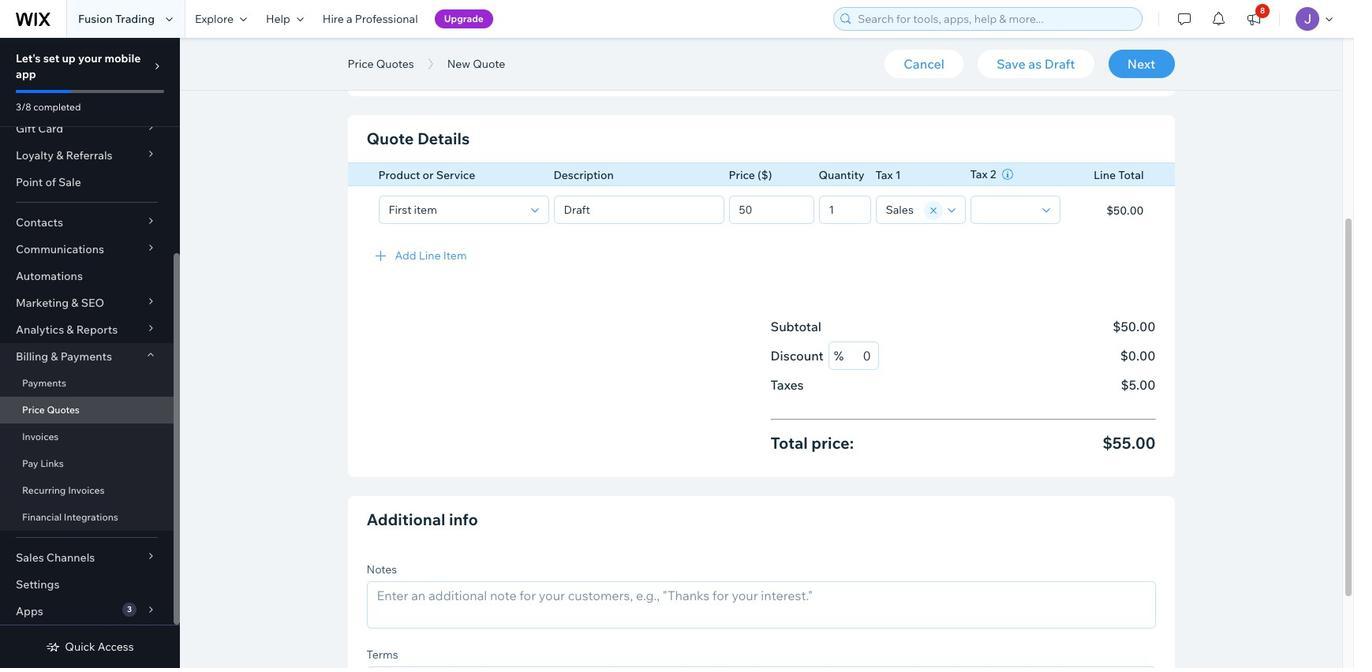 Task type: describe. For each thing, give the bounding box(es) containing it.
save as draft button
[[978, 50, 1095, 78]]

referrals
[[66, 148, 113, 163]]

product or service
[[379, 168, 475, 182]]

quick access button
[[46, 640, 134, 654]]

($)
[[758, 168, 772, 182]]

analytics & reports
[[16, 323, 118, 337]]

service
[[436, 168, 475, 182]]

sales channels
[[16, 551, 95, 565]]

taxes
[[771, 377, 804, 393]]

help
[[266, 12, 290, 26]]

1
[[896, 168, 901, 182]]

line total
[[1094, 168, 1144, 182]]

point
[[16, 175, 43, 189]]

price quotes for price quotes link
[[22, 404, 80, 416]]

settings link
[[0, 572, 174, 598]]

1 vertical spatial payments
[[22, 377, 66, 389]]

tax 1
[[876, 168, 901, 182]]

channels
[[46, 551, 95, 565]]

subtotal
[[771, 319, 822, 335]]

let's
[[16, 51, 41, 66]]

product
[[379, 168, 420, 182]]

app
[[16, 67, 36, 81]]

tax 2
[[971, 167, 997, 182]]

price quotes for price quotes button on the left top of the page
[[348, 57, 414, 71]]

discount
[[771, 348, 824, 364]]

1 horizontal spatial invoices
[[68, 485, 105, 497]]

hire a professional link
[[313, 0, 428, 38]]

communications
[[16, 242, 104, 257]]

automations link
[[0, 263, 174, 290]]

of
[[45, 175, 56, 189]]

cancel
[[904, 56, 945, 72]]

sales
[[16, 551, 44, 565]]

0 vertical spatial total
[[1119, 168, 1144, 182]]

sidebar element
[[0, 0, 180, 669]]

hire a professional
[[323, 12, 418, 26]]

next
[[1128, 56, 1156, 72]]

marketing
[[16, 296, 69, 310]]

tax for tax 2
[[971, 167, 988, 182]]

gift card
[[16, 122, 63, 136]]

reports
[[76, 323, 118, 337]]

additional
[[367, 510, 446, 529]]

& for billing
[[51, 350, 58, 364]]

contacts button
[[0, 209, 174, 236]]

recurring
[[22, 485, 66, 497]]

payments link
[[0, 370, 174, 397]]

financial
[[22, 512, 62, 523]]

communications button
[[0, 236, 174, 263]]

trading
[[115, 12, 155, 26]]

a
[[347, 12, 353, 26]]

total price:
[[771, 433, 854, 453]]

gift card button
[[0, 115, 174, 142]]

financial integrations link
[[0, 504, 174, 531]]

expiry date
[[367, 30, 426, 44]]

links
[[40, 458, 64, 470]]

marketing & seo
[[16, 296, 104, 310]]

pay links
[[22, 458, 64, 470]]

save
[[997, 56, 1026, 72]]

billing & payments button
[[0, 343, 174, 370]]

quotes for price quotes link
[[47, 404, 80, 416]]

upgrade button
[[435, 9, 493, 28]]

completed
[[33, 101, 81, 113]]

& for marketing
[[71, 296, 79, 310]]

pay links link
[[0, 451, 174, 478]]

details
[[418, 129, 470, 148]]

set
[[43, 51, 59, 66]]

& for analytics
[[67, 323, 74, 337]]

expiry
[[367, 30, 399, 44]]

next button
[[1109, 50, 1175, 78]]

billing
[[16, 350, 48, 364]]

fusion
[[78, 12, 113, 26]]

analytics & reports button
[[0, 317, 174, 343]]

point of sale
[[16, 175, 81, 189]]

save as draft
[[997, 56, 1076, 72]]

$55.00
[[1103, 433, 1156, 453]]

price:
[[812, 433, 854, 453]]

price ($)
[[729, 168, 772, 182]]

1 vertical spatial terms
[[367, 648, 398, 662]]

access
[[98, 640, 134, 654]]

add line item button
[[348, 236, 1175, 274]]

point of sale link
[[0, 169, 174, 196]]

additional info
[[367, 510, 478, 529]]



Task type: vqa. For each thing, say whether or not it's contained in the screenshot.
number field
yes



Task type: locate. For each thing, give the bounding box(es) containing it.
& right billing
[[51, 350, 58, 364]]

price quotes inside sidebar element
[[22, 404, 80, 416]]

notes
[[367, 563, 397, 577]]

1 horizontal spatial terms
[[617, 30, 649, 44]]

& left "reports"
[[67, 323, 74, 337]]

1 horizontal spatial price
[[348, 57, 374, 71]]

1 horizontal spatial total
[[1119, 168, 1144, 182]]

analytics
[[16, 323, 64, 337]]

& right loyalty
[[56, 148, 63, 163]]

None field
[[881, 196, 922, 223], [976, 196, 1038, 223], [881, 196, 922, 223], [976, 196, 1038, 223]]

Enter a description field
[[559, 196, 719, 223]]

apps
[[16, 605, 43, 619]]

& inside loyalty & referrals popup button
[[56, 148, 63, 163]]

marketing & seo button
[[0, 290, 174, 317]]

price quotes button
[[340, 52, 422, 76]]

& left seo
[[71, 296, 79, 310]]

1 vertical spatial quotes
[[47, 404, 80, 416]]

fusion trading
[[78, 12, 155, 26]]

quick
[[65, 640, 95, 654]]

payments down billing
[[22, 377, 66, 389]]

0 horizontal spatial quotes
[[47, 404, 80, 416]]

Expiry Date field
[[391, 50, 544, 77]]

%
[[834, 348, 844, 364]]

price quotes inside button
[[348, 57, 414, 71]]

price for price quotes link
[[22, 404, 45, 416]]

as
[[1029, 56, 1042, 72]]

1 horizontal spatial price quotes
[[348, 57, 414, 71]]

$50.00
[[1107, 203, 1144, 218], [1113, 319, 1156, 335]]

quotes inside button
[[376, 57, 414, 71]]

0 horizontal spatial line
[[419, 248, 441, 263]]

Notes text field
[[368, 582, 1155, 628]]

up
[[62, 51, 76, 66]]

recurring invoices
[[22, 485, 105, 497]]

invoices down pay links link
[[68, 485, 105, 497]]

financial integrations
[[22, 512, 118, 523]]

or
[[423, 168, 434, 182]]

$50.00 up $0.00
[[1113, 319, 1156, 335]]

loyalty & referrals button
[[0, 142, 174, 169]]

upgrade
[[444, 13, 484, 24]]

None number field
[[844, 343, 874, 369]]

quick access
[[65, 640, 134, 654]]

quantity
[[819, 168, 865, 182]]

help button
[[257, 0, 313, 38]]

0 vertical spatial price quotes
[[348, 57, 414, 71]]

2 vertical spatial price
[[22, 404, 45, 416]]

price quotes link
[[0, 397, 174, 424]]

1 vertical spatial invoices
[[68, 485, 105, 497]]

billing & payments
[[16, 350, 112, 364]]

1 vertical spatial price
[[729, 168, 756, 182]]

gift
[[16, 122, 36, 136]]

1 horizontal spatial line
[[1094, 168, 1116, 182]]

3/8 completed
[[16, 101, 81, 113]]

invoices up the pay links
[[22, 431, 59, 443]]

1 vertical spatial price quotes
[[22, 404, 80, 416]]

integrations
[[64, 512, 118, 523]]

& inside analytics & reports dropdown button
[[67, 323, 74, 337]]

Enter item here field
[[384, 196, 526, 223]]

hire
[[323, 12, 344, 26]]

payments inside dropdown button
[[61, 350, 112, 364]]

0 vertical spatial $50.00
[[1107, 203, 1144, 218]]

3
[[127, 605, 132, 615]]

quotes inside sidebar element
[[47, 404, 80, 416]]

price inside sidebar element
[[22, 404, 45, 416]]

& inside the billing & payments dropdown button
[[51, 350, 58, 364]]

None text field
[[735, 196, 809, 223], [825, 196, 866, 223], [735, 196, 809, 223], [825, 196, 866, 223]]

1 horizontal spatial tax
[[971, 167, 988, 182]]

tax
[[971, 167, 988, 182], [876, 168, 893, 182]]

2
[[991, 167, 997, 182]]

0 horizontal spatial price quotes
[[22, 404, 80, 416]]

price down billing
[[22, 404, 45, 416]]

0 horizontal spatial invoices
[[22, 431, 59, 443]]

tax for tax 1
[[876, 168, 893, 182]]

automations
[[16, 269, 83, 283]]

description
[[554, 168, 614, 182]]

quotes for price quotes button on the left top of the page
[[376, 57, 414, 71]]

0 vertical spatial payments
[[61, 350, 112, 364]]

line
[[1094, 168, 1116, 182], [419, 248, 441, 263]]

mobile
[[105, 51, 141, 66]]

price for price quotes button on the left top of the page
[[348, 57, 374, 71]]

payment
[[569, 30, 615, 44]]

& inside marketing & seo dropdown button
[[71, 296, 79, 310]]

1 horizontal spatial quotes
[[376, 57, 414, 71]]

$5.00
[[1122, 377, 1156, 393]]

draft
[[1045, 56, 1076, 72]]

loyalty & referrals
[[16, 148, 113, 163]]

0 vertical spatial invoices
[[22, 431, 59, 443]]

recurring invoices link
[[0, 478, 174, 504]]

professional
[[355, 12, 418, 26]]

quote
[[367, 129, 414, 148]]

0 vertical spatial terms
[[617, 30, 649, 44]]

total
[[1119, 168, 1144, 182], [771, 433, 808, 453]]

price inside button
[[348, 57, 374, 71]]

sales channels button
[[0, 545, 174, 572]]

1 vertical spatial $50.00
[[1113, 319, 1156, 335]]

info
[[449, 510, 478, 529]]

0 horizontal spatial price
[[22, 404, 45, 416]]

1 vertical spatial line
[[419, 248, 441, 263]]

price quotes down payments link
[[22, 404, 80, 416]]

add line item
[[395, 248, 467, 263]]

quotes down the expiry date
[[376, 57, 414, 71]]

Search for tools, apps, help & more... field
[[853, 8, 1138, 30]]

loyalty
[[16, 148, 54, 163]]

0 horizontal spatial total
[[771, 433, 808, 453]]

1 vertical spatial total
[[771, 433, 808, 453]]

payments down analytics & reports dropdown button
[[61, 350, 112, 364]]

0 vertical spatial quotes
[[376, 57, 414, 71]]

line inside button
[[419, 248, 441, 263]]

tax left the 1
[[876, 168, 893, 182]]

explore
[[195, 12, 234, 26]]

2 horizontal spatial price
[[729, 168, 756, 182]]

item
[[443, 248, 467, 263]]

seo
[[81, 296, 104, 310]]

price down expiry
[[348, 57, 374, 71]]

let's set up your mobile app
[[16, 51, 141, 81]]

0 horizontal spatial tax
[[876, 168, 893, 182]]

date
[[401, 30, 426, 44]]

price quotes down expiry
[[348, 57, 414, 71]]

pay
[[22, 458, 38, 470]]

price quotes
[[348, 57, 414, 71], [22, 404, 80, 416]]

8
[[1261, 6, 1266, 16]]

& for loyalty
[[56, 148, 63, 163]]

invoices link
[[0, 424, 174, 451]]

$50.00 down line total
[[1107, 203, 1144, 218]]

settings
[[16, 578, 60, 592]]

tax left 2
[[971, 167, 988, 182]]

add
[[395, 248, 417, 263]]

0 vertical spatial price
[[348, 57, 374, 71]]

price left ($)
[[729, 168, 756, 182]]

0 horizontal spatial terms
[[367, 648, 398, 662]]

your
[[78, 51, 102, 66]]

card
[[38, 122, 63, 136]]

0 vertical spatial line
[[1094, 168, 1116, 182]]

quotes down payments link
[[47, 404, 80, 416]]

8 button
[[1237, 0, 1272, 38]]



